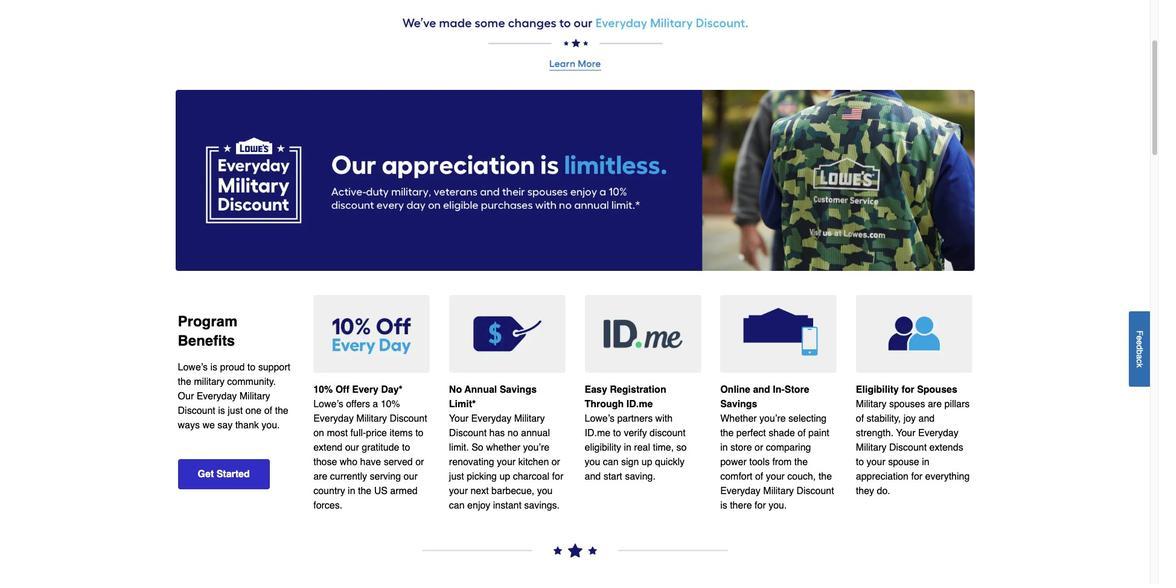 Task type: locate. For each thing, give the bounding box(es) containing it.
get started link
[[178, 459, 270, 489]]

can left enjoy
[[449, 500, 465, 511]]

the
[[178, 377, 191, 387], [275, 406, 288, 416], [720, 428, 734, 439], [794, 457, 808, 468], [818, 471, 832, 482], [358, 486, 371, 497]]

spouses
[[917, 384, 957, 395]]

joy
[[903, 413, 916, 424]]

id.me down registration
[[626, 399, 653, 410]]

of inside lowe's is proud to support the military community. our everyday military discount is just one of the ways we say thank you.
[[264, 406, 272, 416]]

or right served
[[415, 457, 424, 468]]

a inside 10% off every day* lowe's offers a 10% everyday military discount on most full-price items to extend our gratitude to those who have served or are currently serving our country in the us armed forces.
[[373, 399, 378, 410]]

your down limit* on the left of the page
[[449, 413, 469, 424]]

sign
[[621, 457, 639, 468]]

1 horizontal spatial you're
[[759, 413, 786, 424]]

perfect
[[736, 428, 766, 439]]

is up say
[[218, 406, 225, 416]]

for right charcoal
[[552, 471, 563, 482]]

you up savings.
[[537, 486, 553, 497]]

0 vertical spatial 10%
[[313, 384, 333, 395]]

and left start
[[585, 471, 601, 482]]

discount inside lowe's is proud to support the military community. our everyday military discount is just one of the ways we say thank you.
[[178, 406, 215, 416]]

barbecue,
[[491, 486, 534, 497]]

and inside eligibility for spouses military spouses are pillars of stability, joy and strength. your everyday military discount extends to your spouse in appreciation for everything they do.
[[919, 413, 935, 424]]

0 vertical spatial savings
[[500, 384, 537, 395]]

in inside easy registration through id.me lowe's partners with id.me to verify discount eligibility in real time, so you can sign up quickly and start saving.
[[624, 442, 631, 453]]

0 horizontal spatial just
[[228, 406, 243, 416]]

2 horizontal spatial or
[[755, 442, 763, 453]]

in left real
[[624, 442, 631, 453]]

off
[[335, 384, 349, 395]]

0 vertical spatial just
[[228, 406, 243, 416]]

spouse
[[888, 457, 919, 468]]

you down eligibility
[[585, 457, 600, 468]]

0 vertical spatial is
[[210, 362, 217, 373]]

savings.
[[524, 500, 560, 511]]

those
[[313, 457, 337, 468]]

there
[[730, 500, 752, 511]]

1 horizontal spatial 10%
[[381, 399, 400, 410]]

is up military
[[210, 362, 217, 373]]

military down couch,
[[763, 486, 794, 497]]

e
[[1135, 336, 1145, 340], [1135, 340, 1145, 345]]

your
[[497, 457, 516, 468], [867, 457, 885, 468], [766, 471, 785, 482], [449, 486, 468, 497]]

0 horizontal spatial or
[[415, 457, 424, 468]]

lowe's for 10% off every day*
[[313, 399, 343, 410]]

up down real
[[642, 457, 652, 468]]

discount up spouse
[[889, 442, 927, 453]]

or inside no annual savings limit* your everyday military discount has no annual limit. so whether you're renovating your kitchen or just picking up charcoal for your next barbecue, you can enjoy instant savings.
[[552, 457, 560, 468]]

of up strength.
[[856, 413, 864, 424]]

everyday up most on the left of page
[[313, 413, 354, 424]]

1 vertical spatial our
[[404, 471, 418, 482]]

1 horizontal spatial you
[[585, 457, 600, 468]]

the i d dot me logo. image
[[585, 295, 701, 373]]

lowe's down through
[[585, 413, 615, 424]]

or inside online and in-store savings whether you're selecting the perfect shade of paint in store or comparing power tools from the comfort of your couch, the everyday military discount is there for you.
[[755, 442, 763, 453]]

d
[[1135, 345, 1145, 350]]

0 horizontal spatial a
[[373, 399, 378, 410]]

from
[[772, 457, 792, 468]]

benefits
[[178, 333, 235, 349]]

1 vertical spatial is
[[218, 406, 225, 416]]

0 horizontal spatial up
[[499, 471, 510, 482]]

and left in-
[[753, 384, 770, 395]]

program benefits
[[178, 313, 237, 349]]

2 vertical spatial and
[[585, 471, 601, 482]]

1 vertical spatial savings
[[720, 399, 757, 410]]

eligibility for spouses military spouses are pillars of stability, joy and strength. your everyday military discount extends to your spouse in appreciation for everything they do.
[[856, 384, 970, 497]]

0 horizontal spatial 10%
[[313, 384, 333, 395]]

you're
[[759, 413, 786, 424], [523, 442, 549, 453]]

everyday up has
[[471, 413, 511, 424]]

lowe's
[[178, 362, 208, 373], [313, 399, 343, 410], [585, 413, 615, 424]]

discount inside eligibility for spouses military spouses are pillars of stability, joy and strength. your everyday military discount extends to your spouse in appreciation for everything they do.
[[889, 442, 927, 453]]

appreciation
[[856, 471, 909, 482]]

they
[[856, 486, 874, 497]]

lowe's inside 10% off every day* lowe's offers a 10% everyday military discount on most full-price items to extend our gratitude to those who have served or are currently serving our country in the us armed forces.
[[313, 399, 343, 410]]

0 vertical spatial your
[[449, 413, 469, 424]]

discount up limit.
[[449, 428, 487, 439]]

or up "tools"
[[755, 442, 763, 453]]

your down joy
[[896, 428, 915, 439]]

e up b
[[1135, 340, 1145, 345]]

you're inside no annual savings limit* your everyday military discount has no annual limit. so whether you're renovating your kitchen or just picking up charcoal for your next barbecue, you can enjoy instant savings.
[[523, 442, 549, 453]]

our up armed
[[404, 471, 418, 482]]

0 horizontal spatial savings
[[500, 384, 537, 395]]

time,
[[653, 442, 674, 453]]

0 horizontal spatial can
[[449, 500, 465, 511]]

1 vertical spatial you.
[[769, 500, 787, 511]]

discount
[[178, 406, 215, 416], [390, 413, 427, 424], [449, 428, 487, 439], [889, 442, 927, 453], [796, 486, 834, 497]]

2 vertical spatial is
[[720, 500, 727, 511]]

0 horizontal spatial are
[[313, 471, 327, 482]]

to inside eligibility for spouses military spouses are pillars of stability, joy and strength. your everyday military discount extends to your spouse in appreciation for everything they do.
[[856, 457, 864, 468]]

online
[[720, 384, 750, 395]]

are inside 10% off every day* lowe's offers a 10% everyday military discount on most full-price items to extend our gratitude to those who have served or are currently serving our country in the us armed forces.
[[313, 471, 327, 482]]

limit.
[[449, 442, 469, 453]]

1 horizontal spatial a
[[1135, 354, 1145, 359]]

comfort
[[720, 471, 752, 482]]

10% left off
[[313, 384, 333, 395]]

lowe's up military
[[178, 362, 208, 373]]

you. inside lowe's is proud to support the military community. our everyday military discount is just one of the ways we say thank you.
[[262, 420, 280, 431]]

1 vertical spatial and
[[919, 413, 935, 424]]

eligibility
[[856, 384, 899, 395]]

are
[[928, 399, 942, 410], [313, 471, 327, 482]]

you. down one
[[262, 420, 280, 431]]

everyday up extends
[[918, 428, 958, 439]]

you. right there
[[769, 500, 787, 511]]

military inside 10% off every day* lowe's offers a 10% everyday military discount on most full-price items to extend our gratitude to those who have served or are currently serving our country in the us armed forces.
[[356, 413, 387, 424]]

is inside online and in-store savings whether you're selecting the perfect shade of paint in store or comparing power tools from the comfort of your couch, the everyday military discount is there for you.
[[720, 500, 727, 511]]

in right spouse
[[922, 457, 929, 468]]

2 horizontal spatial and
[[919, 413, 935, 424]]

verify
[[624, 428, 647, 439]]

of right one
[[264, 406, 272, 416]]

no annual savings limit* your everyday military discount has no annual limit. so whether you're renovating your kitchen or just picking up charcoal for your next barbecue, you can enjoy instant savings.
[[449, 384, 563, 511]]

your up appreciation
[[867, 457, 885, 468]]

0 vertical spatial a
[[1135, 354, 1145, 359]]

no
[[449, 384, 462, 395]]

day*
[[381, 384, 403, 395]]

military
[[240, 391, 270, 402], [856, 399, 886, 410], [356, 413, 387, 424], [514, 413, 545, 424], [856, 442, 886, 453], [763, 486, 794, 497]]

served
[[384, 457, 413, 468]]

to up community.
[[247, 362, 255, 373]]

just up say
[[228, 406, 243, 416]]

0 vertical spatial can
[[603, 457, 618, 468]]

1 horizontal spatial savings
[[720, 399, 757, 410]]

the inside 10% off every day* lowe's offers a 10% everyday military discount on most full-price items to extend our gratitude to those who have served or are currently serving our country in the us armed forces.
[[358, 486, 371, 497]]

discount down couch,
[[796, 486, 834, 497]]

everyday
[[197, 391, 237, 402], [313, 413, 354, 424], [471, 413, 511, 424], [918, 428, 958, 439], [720, 486, 761, 497]]

1 horizontal spatial or
[[552, 457, 560, 468]]

just inside no annual savings limit* your everyday military discount has no annual limit. so whether you're renovating your kitchen or just picking up charcoal for your next barbecue, you can enjoy instant savings.
[[449, 471, 464, 482]]

a
[[1135, 354, 1145, 359], [373, 399, 378, 410]]

store
[[730, 442, 752, 453]]

1 horizontal spatial can
[[603, 457, 618, 468]]

you.
[[262, 420, 280, 431], [769, 500, 787, 511]]

everyday inside 10% off every day* lowe's offers a 10% everyday military discount on most full-price items to extend our gratitude to those who have served or are currently serving our country in the us armed forces.
[[313, 413, 354, 424]]

the right one
[[275, 406, 288, 416]]

in inside online and in-store savings whether you're selecting the perfect shade of paint in store or comparing power tools from the comfort of your couch, the everyday military discount is there for you.
[[720, 442, 728, 453]]

0 horizontal spatial and
[[585, 471, 601, 482]]

0 horizontal spatial id.me
[[585, 428, 610, 439]]

1 vertical spatial a
[[373, 399, 378, 410]]

savings inside no annual savings limit* your everyday military discount has no annual limit. so whether you're renovating your kitchen or just picking up charcoal for your next barbecue, you can enjoy instant savings.
[[500, 384, 537, 395]]

discount up the items
[[390, 413, 427, 424]]

lowe's inside lowe's is proud to support the military community. our everyday military discount is just one of the ways we say thank you.
[[178, 362, 208, 373]]

1 vertical spatial just
[[449, 471, 464, 482]]

of
[[264, 406, 272, 416], [856, 413, 864, 424], [798, 428, 806, 439], [755, 471, 763, 482]]

our up the "who"
[[345, 442, 359, 453]]

0 vertical spatial you
[[585, 457, 600, 468]]

1 horizontal spatial lowe's
[[313, 399, 343, 410]]

you're up shade
[[759, 413, 786, 424]]

1 horizontal spatial and
[[753, 384, 770, 395]]

1 horizontal spatial you.
[[769, 500, 787, 511]]

f e e d b a c k
[[1135, 330, 1145, 368]]

you're down annual
[[523, 442, 549, 453]]

10% down day*
[[381, 399, 400, 410]]

e up d
[[1135, 336, 1145, 340]]

up
[[642, 457, 652, 468], [499, 471, 510, 482]]

0 horizontal spatial lowe's
[[178, 362, 208, 373]]

tools
[[749, 457, 770, 468]]

1 vertical spatial are
[[313, 471, 327, 482]]

1 horizontal spatial up
[[642, 457, 652, 468]]

program
[[178, 313, 237, 330]]

1 vertical spatial 10%
[[381, 399, 400, 410]]

store
[[785, 384, 809, 395]]

have
[[360, 457, 381, 468]]

spouses
[[889, 399, 925, 410]]

1 vertical spatial can
[[449, 500, 465, 511]]

1 horizontal spatial is
[[218, 406, 225, 416]]

1 e from the top
[[1135, 336, 1145, 340]]

military inside no annual savings limit* your everyday military discount has no annual limit. so whether you're renovating your kitchen or just picking up charcoal for your next barbecue, you can enjoy instant savings.
[[514, 413, 545, 424]]

0 vertical spatial id.me
[[626, 399, 653, 410]]

1 horizontal spatial just
[[449, 471, 464, 482]]

lowe's down off
[[313, 399, 343, 410]]

can inside no annual savings limit* your everyday military discount has no annual limit. so whether you're renovating your kitchen or just picking up charcoal for your next barbecue, you can enjoy instant savings.
[[449, 500, 465, 511]]

1 vertical spatial up
[[499, 471, 510, 482]]

the up 'our' in the left bottom of the page
[[178, 377, 191, 387]]

1 vertical spatial your
[[896, 428, 915, 439]]

instant
[[493, 500, 522, 511]]

for right there
[[755, 500, 766, 511]]

a up k
[[1135, 354, 1145, 359]]

1 horizontal spatial id.me
[[626, 399, 653, 410]]

10%
[[313, 384, 333, 395], [381, 399, 400, 410]]

your down from
[[766, 471, 785, 482]]

just
[[228, 406, 243, 416], [449, 471, 464, 482]]

currently
[[330, 471, 367, 482]]

just down the 'renovating' at the bottom of the page
[[449, 471, 464, 482]]

to up appreciation
[[856, 457, 864, 468]]

0 horizontal spatial your
[[449, 413, 469, 424]]

lowe's inside easy registration through id.me lowe's partners with id.me to verify discount eligibility in real time, so you can sign up quickly and start saving.
[[585, 413, 615, 424]]

military up one
[[240, 391, 270, 402]]

pillars
[[944, 399, 970, 410]]

the right couch,
[[818, 471, 832, 482]]

1 vertical spatial lowe's
[[313, 399, 343, 410]]

savings up whether
[[720, 399, 757, 410]]

to left verify
[[613, 428, 621, 439]]

the left us
[[358, 486, 371, 497]]

everyday down military
[[197, 391, 237, 402]]

0 horizontal spatial you.
[[262, 420, 280, 431]]

no
[[508, 428, 518, 439]]

0 horizontal spatial you're
[[523, 442, 549, 453]]

0 vertical spatial up
[[642, 457, 652, 468]]

0 vertical spatial and
[[753, 384, 770, 395]]

we've made changes to our everyday military discount. image
[[175, 1, 975, 71]]

0 vertical spatial lowe's
[[178, 362, 208, 373]]

for
[[901, 384, 914, 395], [552, 471, 563, 482], [911, 471, 922, 482], [755, 500, 766, 511]]

online and in-store savings whether you're selecting the perfect shade of paint in store or comparing power tools from the comfort of your couch, the everyday military discount is there for you.
[[720, 384, 834, 511]]

a right offers
[[373, 399, 378, 410]]

0 horizontal spatial you
[[537, 486, 553, 497]]

savings
[[500, 384, 537, 395], [720, 399, 757, 410]]

id.me up eligibility
[[585, 428, 610, 439]]

in left store
[[720, 442, 728, 453]]

for down spouse
[[911, 471, 922, 482]]

and right joy
[[919, 413, 935, 424]]

2 vertical spatial lowe's
[[585, 413, 615, 424]]

1 vertical spatial you
[[537, 486, 553, 497]]

0 vertical spatial our
[[345, 442, 359, 453]]

0 vertical spatial are
[[928, 399, 942, 410]]

started
[[216, 469, 250, 480]]

is left there
[[720, 500, 727, 511]]

in down 'currently'
[[348, 486, 355, 497]]

selecting
[[788, 413, 827, 424]]

2 horizontal spatial lowe's
[[585, 413, 615, 424]]

military inside online and in-store savings whether you're selecting the perfect shade of paint in store or comparing power tools from the comfort of your couch, the everyday military discount is there for you.
[[763, 486, 794, 497]]

discount
[[650, 428, 686, 439]]

for inside online and in-store savings whether you're selecting the perfect shade of paint in store or comparing power tools from the comfort of your couch, the everyday military discount is there for you.
[[755, 500, 766, 511]]

are down those
[[313, 471, 327, 482]]

0 vertical spatial you.
[[262, 420, 280, 431]]

or
[[755, 442, 763, 453], [415, 457, 424, 468], [552, 457, 560, 468]]

up up barbecue,
[[499, 471, 510, 482]]

savings right annual
[[500, 384, 537, 395]]

1 horizontal spatial are
[[928, 399, 942, 410]]

military up 'price'
[[356, 413, 387, 424]]

or right kitchen
[[552, 457, 560, 468]]

0 vertical spatial you're
[[759, 413, 786, 424]]

everyday up there
[[720, 486, 761, 497]]

forces.
[[313, 500, 342, 511]]

items
[[390, 428, 413, 439]]

your inside no annual savings limit* your everyday military discount has no annual limit. so whether you're renovating your kitchen or just picking up charcoal for your next barbecue, you can enjoy instant savings.
[[449, 413, 469, 424]]

2 horizontal spatial is
[[720, 500, 727, 511]]

discount up ways
[[178, 406, 215, 416]]

1 vertical spatial you're
[[523, 442, 549, 453]]

we
[[202, 420, 215, 431]]

1 horizontal spatial your
[[896, 428, 915, 439]]

can
[[603, 457, 618, 468], [449, 500, 465, 511]]

are down spouses at the bottom
[[928, 399, 942, 410]]

military up annual
[[514, 413, 545, 424]]

can up start
[[603, 457, 618, 468]]

1 horizontal spatial our
[[404, 471, 418, 482]]

power
[[720, 457, 747, 468]]



Task type: describe. For each thing, give the bounding box(es) containing it.
everyday inside online and in-store savings whether you're selecting the perfect shade of paint in store or comparing power tools from the comfort of your couch, the everyday military discount is there for you.
[[720, 486, 761, 497]]

10 percent off every day. image
[[313, 295, 430, 373]]

for inside no annual savings limit* your everyday military discount has no annual limit. so whether you're renovating your kitchen or just picking up charcoal for your next barbecue, you can enjoy instant savings.
[[552, 471, 563, 482]]

easy
[[585, 384, 607, 395]]

savings inside online and in-store savings whether you're selecting the perfect shade of paint in store or comparing power tools from the comfort of your couch, the everyday military discount is there for you.
[[720, 399, 757, 410]]

through
[[585, 399, 624, 410]]

a dark blue price tag icon with a light blue dollar sign. image
[[449, 295, 565, 373]]

our
[[178, 391, 194, 402]]

in-
[[773, 384, 785, 395]]

military down eligibility
[[856, 399, 886, 410]]

f
[[1135, 330, 1145, 336]]

of inside eligibility for spouses military spouses are pillars of stability, joy and strength. your everyday military discount extends to your spouse in appreciation for everything they do.
[[856, 413, 864, 424]]

1 vertical spatial id.me
[[585, 428, 610, 439]]

whether
[[486, 442, 520, 453]]

partners
[[617, 413, 653, 424]]

easy registration through id.me lowe's partners with id.me to verify discount eligibility in real time, so you can sign up quickly and start saving.
[[585, 384, 687, 482]]

just inside lowe's is proud to support the military community. our everyday military discount is just one of the ways we say thank you.
[[228, 406, 243, 416]]

country
[[313, 486, 345, 497]]

get started
[[198, 469, 250, 480]]

stability,
[[867, 413, 901, 424]]

you're inside online and in-store savings whether you're selecting the perfect shade of paint in store or comparing power tools from the comfort of your couch, the everyday military discount is there for you.
[[759, 413, 786, 424]]

10% off every day* lowe's offers a 10% everyday military discount on most full-price items to extend our gratitude to those who have served or are currently serving our country in the us armed forces.
[[313, 384, 427, 511]]

so
[[472, 442, 483, 453]]

the up couch,
[[794, 457, 808, 468]]

military inside lowe's is proud to support the military community. our everyday military discount is just one of the ways we say thank you.
[[240, 391, 270, 402]]

to down the items
[[402, 442, 410, 453]]

the down whether
[[720, 428, 734, 439]]

proud
[[220, 362, 245, 373]]

us
[[374, 486, 388, 497]]

a large star with a small star on its left and right. image
[[175, 540, 975, 561]]

eligibility
[[585, 442, 621, 453]]

military
[[194, 377, 224, 387]]

k
[[1135, 363, 1145, 368]]

and inside easy registration through id.me lowe's partners with id.me to verify discount eligibility in real time, so you can sign up quickly and start saving.
[[585, 471, 601, 482]]

you inside no annual savings limit* your everyday military discount has no annual limit. so whether you're renovating your kitchen or just picking up charcoal for your next barbecue, you can enjoy instant savings.
[[537, 486, 553, 497]]

a inside f e e d b a c k button
[[1135, 354, 1145, 359]]

everything
[[925, 471, 970, 482]]

comparing
[[766, 442, 811, 453]]

discount inside no annual savings limit* your everyday military discount has no annual limit. so whether you're renovating your kitchen or just picking up charcoal for your next barbecue, you can enjoy instant savings.
[[449, 428, 487, 439]]

community.
[[227, 377, 276, 387]]

your inside online and in-store savings whether you're selecting the perfect shade of paint in store or comparing power tools from the comfort of your couch, the everyday military discount is there for you.
[[766, 471, 785, 482]]

to inside lowe's is proud to support the military community. our everyday military discount is just one of the ways we say thank you.
[[247, 362, 255, 373]]

enjoy
[[467, 500, 490, 511]]

for up spouses
[[901, 384, 914, 395]]

charcoal
[[513, 471, 549, 482]]

everyday inside no annual savings limit* your everyday military discount has no annual limit. so whether you're renovating your kitchen or just picking up charcoal for your next barbecue, you can enjoy instant savings.
[[471, 413, 511, 424]]

in inside 10% off every day* lowe's offers a 10% everyday military discount on most full-price items to extend our gratitude to those who have served or are currently serving our country in the us armed forces.
[[348, 486, 355, 497]]

serving
[[370, 471, 401, 482]]

full-
[[350, 428, 366, 439]]

everyday inside eligibility for spouses military spouses are pillars of stability, joy and strength. your everyday military discount extends to your spouse in appreciation for everything they do.
[[918, 428, 958, 439]]

of down "tools"
[[755, 471, 763, 482]]

dark blue and light blue people icons side by side. image
[[856, 295, 972, 373]]

discount inside online and in-store savings whether you're selecting the perfect shade of paint in store or comparing power tools from the comfort of your couch, the everyday military discount is there for you.
[[796, 486, 834, 497]]

everyday inside lowe's is proud to support the military community. our everyday military discount is just one of the ways we say thank you.
[[197, 391, 237, 402]]

with
[[655, 413, 673, 424]]

0 horizontal spatial is
[[210, 362, 217, 373]]

who
[[340, 457, 357, 468]]

on
[[313, 428, 324, 439]]

quickly
[[655, 457, 685, 468]]

one
[[245, 406, 262, 416]]

couch,
[[787, 471, 816, 482]]

strength.
[[856, 428, 893, 439]]

extend
[[313, 442, 342, 453]]

active-duty military, veterans and spouses enjoy a 10 percent discount every day. no annual limit. image
[[175, 90, 975, 271]]

every
[[352, 384, 378, 395]]

renovating
[[449, 457, 494, 468]]

gratitude
[[362, 442, 399, 453]]

price
[[366, 428, 387, 439]]

most
[[327, 428, 348, 439]]

do.
[[877, 486, 890, 497]]

or inside 10% off every day* lowe's offers a 10% everyday military discount on most full-price items to extend our gratitude to those who have served or are currently serving our country in the us armed forces.
[[415, 457, 424, 468]]

annual
[[464, 384, 497, 395]]

f e e d b a c k button
[[1129, 311, 1150, 387]]

kitchen
[[518, 457, 549, 468]]

so
[[676, 442, 687, 453]]

extends
[[929, 442, 963, 453]]

up inside easy registration through id.me lowe's partners with id.me to verify discount eligibility in real time, so you can sign up quickly and start saving.
[[642, 457, 652, 468]]

start
[[603, 471, 622, 482]]

has
[[489, 428, 505, 439]]

and inside online and in-store savings whether you're selecting the perfect shade of paint in store or comparing power tools from the comfort of your couch, the everyday military discount is there for you.
[[753, 384, 770, 395]]

real
[[634, 442, 650, 453]]

up inside no annual savings limit* your everyday military discount has no annual limit. so whether you're renovating your kitchen or just picking up charcoal for your next barbecue, you can enjoy instant savings.
[[499, 471, 510, 482]]

b
[[1135, 350, 1145, 354]]

lowe's for easy registration through id.me
[[585, 413, 615, 424]]

your left next
[[449, 486, 468, 497]]

picking
[[467, 471, 497, 482]]

to inside easy registration through id.me lowe's partners with id.me to verify discount eligibility in real time, so you can sign up quickly and start saving.
[[613, 428, 621, 439]]

your inside eligibility for spouses military spouses are pillars of stability, joy and strength. your everyday military discount extends to your spouse in appreciation for everything they do.
[[867, 457, 885, 468]]

registration
[[610, 384, 666, 395]]

whether
[[720, 413, 757, 424]]

paint
[[808, 428, 829, 439]]

in inside eligibility for spouses military spouses are pillars of stability, joy and strength. your everyday military discount extends to your spouse in appreciation for everything they do.
[[922, 457, 929, 468]]

your inside eligibility for spouses military spouses are pillars of stability, joy and strength. your everyday military discount extends to your spouse in appreciation for everything they do.
[[896, 428, 915, 439]]

support
[[258, 362, 290, 373]]

armed
[[390, 486, 418, 497]]

2 e from the top
[[1135, 340, 1145, 345]]

lowe's is proud to support the military community. our everyday military discount is just one of the ways we say thank you.
[[178, 362, 290, 431]]

saving.
[[625, 471, 656, 482]]

0 horizontal spatial our
[[345, 442, 359, 453]]

next
[[470, 486, 489, 497]]

military down strength.
[[856, 442, 886, 453]]

shade
[[769, 428, 795, 439]]

to right the items
[[415, 428, 423, 439]]

discount inside 10% off every day* lowe's offers a 10% everyday military discount on most full-price items to extend our gratitude to those who have served or are currently serving our country in the us armed forces.
[[390, 413, 427, 424]]

your down the whether
[[497, 457, 516, 468]]

ways
[[178, 420, 200, 431]]

say
[[218, 420, 233, 431]]

you inside easy registration through id.me lowe's partners with id.me to verify discount eligibility in real time, so you can sign up quickly and start saving.
[[585, 457, 600, 468]]

offers
[[346, 399, 370, 410]]

thank
[[235, 420, 259, 431]]

limit*
[[449, 399, 476, 410]]

are inside eligibility for spouses military spouses are pillars of stability, joy and strength. your everyday military discount extends to your spouse in appreciation for everything they do.
[[928, 399, 942, 410]]

you. inside online and in-store savings whether you're selecting the perfect shade of paint in store or comparing power tools from the comfort of your couch, the everyday military discount is there for you.
[[769, 500, 787, 511]]

a dark blue lowe's pagoda icon beside a light blue mobile phone icon. image
[[720, 295, 837, 373]]

can inside easy registration through id.me lowe's partners with id.me to verify discount eligibility in real time, so you can sign up quickly and start saving.
[[603, 457, 618, 468]]

of down selecting
[[798, 428, 806, 439]]

c
[[1135, 359, 1145, 363]]



Task type: vqa. For each thing, say whether or not it's contained in the screenshot.
the top IS
yes



